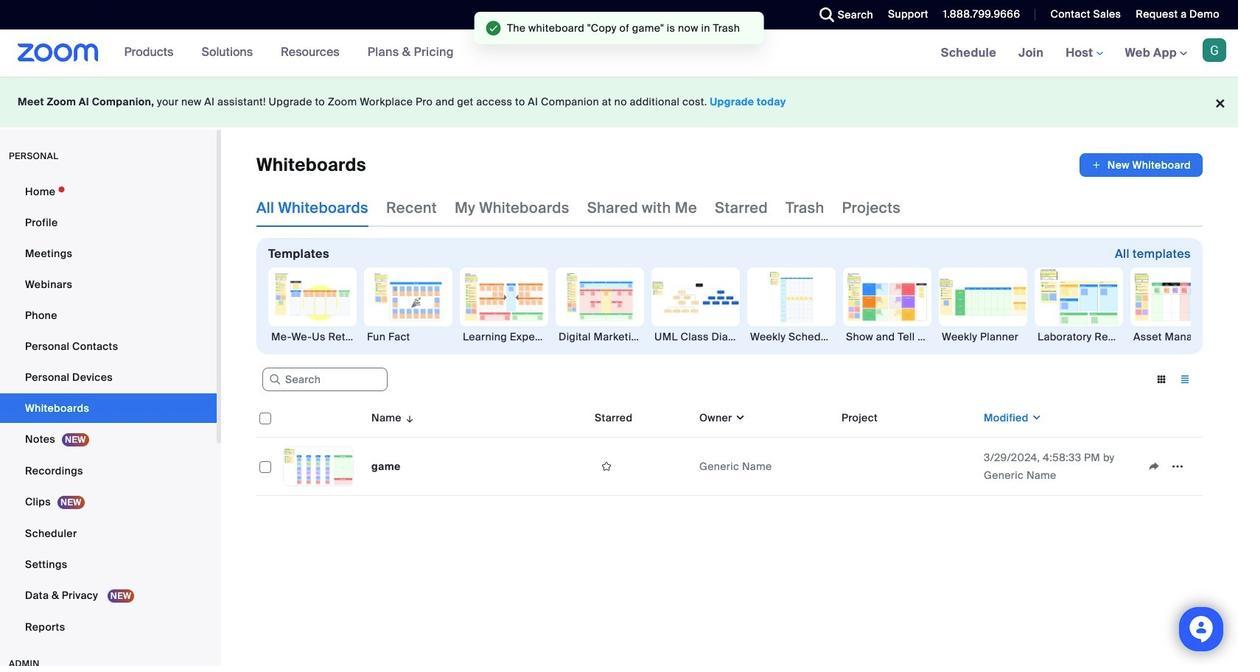 Task type: vqa. For each thing, say whether or not it's contained in the screenshot.
Tabs Of All Whiteboard Page tab list
yes



Task type: describe. For each thing, give the bounding box(es) containing it.
profile picture image
[[1203, 38, 1227, 62]]

Search text field
[[262, 368, 388, 392]]

zoom logo image
[[18, 43, 98, 62]]

show and tell with a twist element
[[843, 330, 932, 344]]

down image
[[1029, 411, 1042, 425]]

more options for game image
[[1166, 460, 1190, 473]]

learning experience canvas element
[[460, 330, 548, 344]]

weekly planner element
[[939, 330, 1028, 344]]

click to star the whiteboard game image
[[595, 460, 619, 473]]

product information navigation
[[113, 29, 465, 77]]

game element
[[372, 460, 401, 473]]

grid mode, not selected image
[[1150, 373, 1174, 386]]

add image
[[1092, 158, 1102, 173]]

laboratory report element
[[1035, 330, 1124, 344]]



Task type: locate. For each thing, give the bounding box(es) containing it.
thumbnail of game image
[[284, 447, 353, 486]]

uml class diagram element
[[652, 330, 740, 344]]

asset management element
[[1131, 330, 1219, 344]]

meetings navigation
[[930, 29, 1239, 77]]

list mode, selected image
[[1174, 373, 1197, 386]]

fun fact element
[[364, 330, 453, 344]]

share image
[[1143, 460, 1166, 473]]

banner
[[0, 29, 1239, 77]]

success image
[[486, 21, 501, 35]]

personal menu menu
[[0, 177, 217, 644]]

digital marketing canvas element
[[556, 330, 644, 344]]

arrow down image
[[402, 409, 415, 427]]

tabs of all whiteboard page tab list
[[257, 189, 901, 227]]

application
[[1080, 153, 1203, 177], [257, 399, 1203, 496], [1143, 456, 1197, 478]]

cell
[[836, 438, 978, 496]]

weekly schedule element
[[748, 330, 836, 344]]

me-we-us retrospective element
[[268, 330, 357, 344]]

footer
[[0, 77, 1239, 128]]



